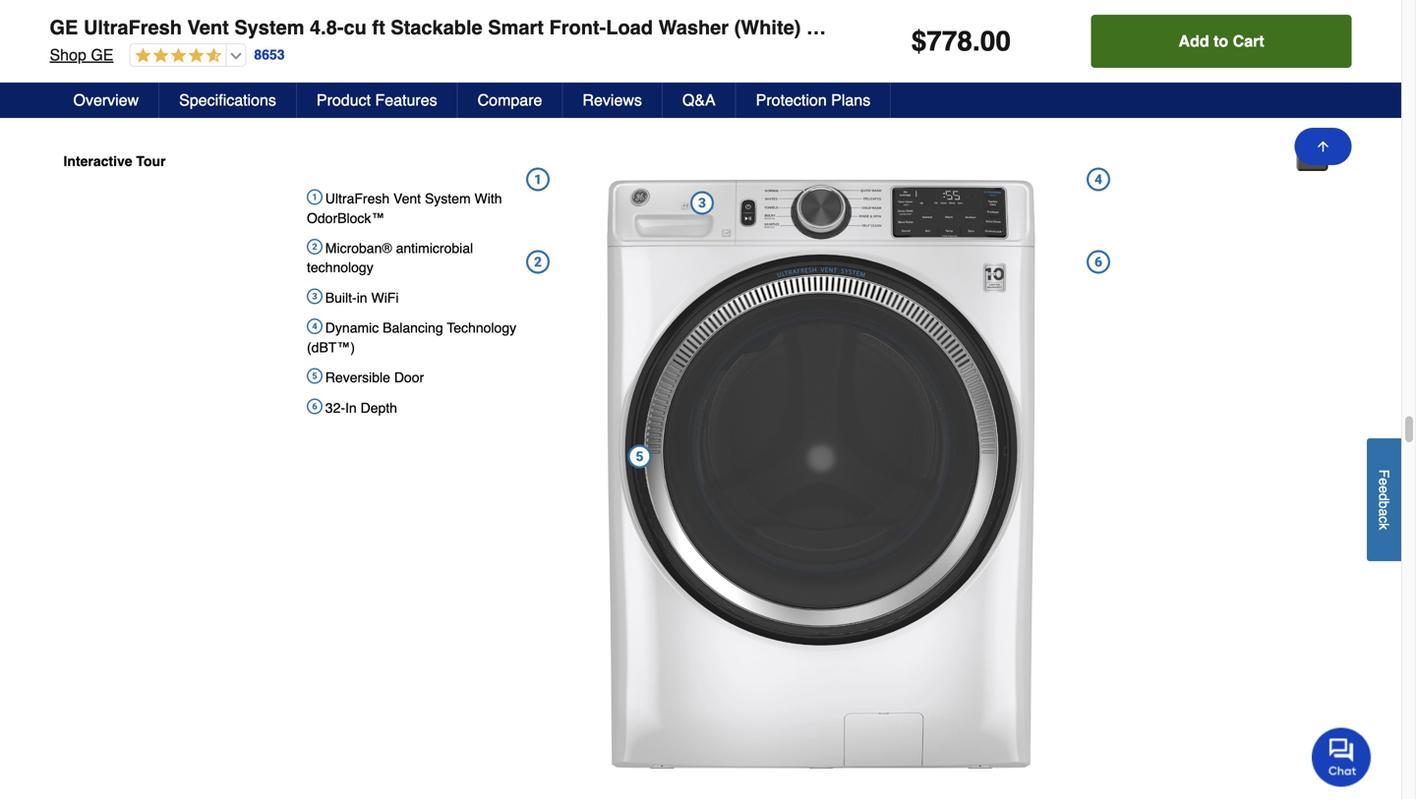 Task type: locate. For each thing, give the bounding box(es) containing it.
1 horizontal spatial ultrafresh
[[325, 191, 390, 207]]

smart
[[488, 16, 544, 39]]

ultrafresh
[[84, 16, 182, 39], [325, 191, 390, 207]]

ultrafresh inside ultrafresh vent system with odorblock™
[[325, 191, 390, 207]]

0 horizontal spatial ge
[[50, 16, 78, 39]]

ultrafresh up odorblock™
[[325, 191, 390, 207]]

add to cart button
[[1092, 15, 1352, 68]]

door
[[394, 370, 424, 386]]

1 vertical spatial ge
[[91, 46, 114, 64]]

front-
[[549, 16, 606, 39]]

e up d
[[1377, 478, 1393, 486]]

product features button
[[297, 83, 458, 118]]

shop
[[50, 46, 86, 64]]

ge up shop
[[50, 16, 78, 39]]

features
[[375, 91, 437, 109]]

c
[[1377, 517, 1393, 523]]

cart
[[1233, 32, 1265, 50]]

ge ultrafresh vent system 4.8-cu ft stackable smart front-load washer (white) energy star
[[50, 16, 947, 39]]

dynamic balancing technology (dbt™)
[[307, 320, 517, 355]]

1 horizontal spatial ge
[[91, 46, 114, 64]]

star
[[895, 16, 947, 39]]

system
[[234, 16, 305, 39], [425, 191, 471, 207]]

built-in wifi
[[325, 290, 399, 306]]

vent up 4.6 stars image
[[187, 16, 229, 39]]

shop ge
[[50, 46, 114, 64]]

dynamic
[[325, 320, 379, 336]]

1 horizontal spatial system
[[425, 191, 471, 207]]

overview
[[73, 91, 139, 109]]

vent
[[187, 16, 229, 39], [394, 191, 421, 207]]

microban® antimicrobial technology
[[307, 241, 473, 276]]

b
[[1377, 501, 1393, 509]]

technology
[[447, 320, 517, 336]]

add
[[1179, 32, 1210, 50]]

balancing
[[383, 320, 443, 336]]

chat invite button image
[[1312, 728, 1372, 788]]

1 vertical spatial system
[[425, 191, 471, 207]]

0 vertical spatial ultrafresh
[[84, 16, 182, 39]]

e
[[1377, 478, 1393, 486], [1377, 486, 1393, 494]]

0 vertical spatial system
[[234, 16, 305, 39]]

q&a
[[683, 91, 716, 109]]

1 vertical spatial vent
[[394, 191, 421, 207]]

protection
[[756, 91, 827, 109]]

arrow up image
[[1316, 139, 1332, 154]]

depth
[[361, 400, 397, 416]]

reviews button
[[563, 83, 663, 118]]

32-
[[325, 400, 345, 416]]

e up b
[[1377, 486, 1393, 494]]

plans
[[832, 91, 871, 109]]

ultrafresh up 4.6 stars image
[[84, 16, 182, 39]]

1 horizontal spatial vent
[[394, 191, 421, 207]]

system left the with
[[425, 191, 471, 207]]

overview button
[[54, 83, 160, 118]]

product features
[[317, 91, 437, 109]]

1 e from the top
[[1377, 478, 1393, 486]]

ge
[[50, 16, 78, 39], [91, 46, 114, 64]]

1 vertical spatial ultrafresh
[[325, 191, 390, 207]]

reversible
[[325, 370, 391, 386]]

00
[[981, 26, 1011, 57]]

ultrafresh vent system with odorblock™
[[307, 191, 502, 226]]

vent up antimicrobial on the top of page
[[394, 191, 421, 207]]

in
[[357, 290, 368, 306]]

compare
[[478, 91, 543, 109]]

specifications button
[[160, 83, 297, 118]]

system up 8653
[[234, 16, 305, 39]]

0 vertical spatial vent
[[187, 16, 229, 39]]

0 horizontal spatial system
[[234, 16, 305, 39]]

reviews
[[583, 91, 642, 109]]

a
[[1377, 509, 1393, 517]]

tour
[[136, 154, 166, 169]]

in
[[345, 400, 357, 416]]

ft
[[372, 16, 385, 39]]

ge right shop
[[91, 46, 114, 64]]



Task type: describe. For each thing, give the bounding box(es) containing it.
protection plans button
[[737, 83, 892, 118]]

d
[[1377, 494, 1393, 501]]

(white)
[[735, 16, 801, 39]]

specifications
[[179, 91, 276, 109]]

with
[[475, 191, 502, 207]]

4.6 stars image
[[130, 47, 222, 65]]

f
[[1377, 470, 1393, 478]]

cu
[[344, 16, 367, 39]]

0 horizontal spatial ultrafresh
[[84, 16, 182, 39]]

interactive
[[63, 154, 132, 169]]

f e e d b a c k
[[1377, 470, 1393, 530]]

reversible door
[[325, 370, 424, 386]]

0 horizontal spatial vent
[[187, 16, 229, 39]]

(dbt™)
[[307, 340, 355, 355]]

vent inside ultrafresh vent system with odorblock™
[[394, 191, 421, 207]]

built-
[[325, 290, 357, 306]]

778
[[927, 26, 973, 57]]

32-in depth
[[325, 400, 397, 416]]

technology
[[307, 260, 374, 276]]

q&a button
[[663, 83, 737, 118]]

energy
[[807, 16, 890, 39]]

wifi
[[371, 290, 399, 306]]

microban®
[[325, 241, 392, 256]]

0 vertical spatial ge
[[50, 16, 78, 39]]

interactive tour
[[63, 154, 166, 169]]

system inside ultrafresh vent system with odorblock™
[[425, 191, 471, 207]]

2 e from the top
[[1377, 486, 1393, 494]]

odorblock™
[[307, 210, 385, 226]]

add to cart
[[1179, 32, 1265, 50]]

$ 778 . 00
[[912, 26, 1011, 57]]

protection plans
[[756, 91, 871, 109]]

.
[[973, 26, 981, 57]]

to
[[1214, 32, 1229, 50]]

compare button
[[458, 83, 563, 118]]

f e e d b a c k button
[[1368, 439, 1402, 562]]

k
[[1377, 523, 1393, 530]]

stackable
[[391, 16, 483, 39]]

8653
[[254, 47, 285, 63]]

washer
[[659, 16, 729, 39]]

load
[[606, 16, 653, 39]]

$
[[912, 26, 927, 57]]

product
[[317, 91, 371, 109]]

4.8-
[[310, 16, 344, 39]]

antimicrobial
[[396, 241, 473, 256]]



Task type: vqa. For each thing, say whether or not it's contained in the screenshot.
the bottommost Vent
yes



